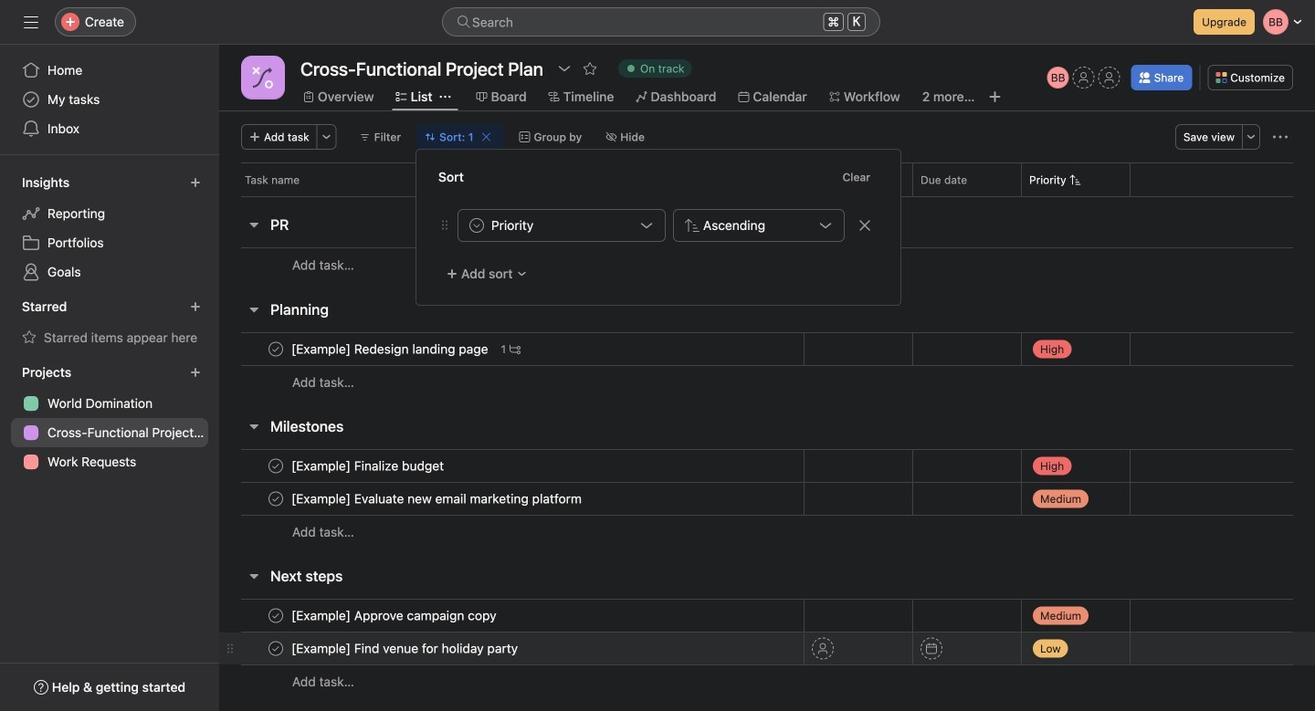 Task type: vqa. For each thing, say whether or not it's contained in the screenshot.
Mark complete checkbox within [Example] Finalize budget cell
yes



Task type: describe. For each thing, give the bounding box(es) containing it.
clear image
[[481, 132, 492, 143]]

mark complete image for task name text field within [example] approve campaign copy cell
[[265, 605, 287, 627]]

mark complete image for task name text field inside [example] find venue for holiday party cell
[[265, 638, 287, 660]]

header next steps tree grid
[[219, 599, 1316, 699]]

task name text field for mark complete option inside the the [example] evaluate new email marketing platform cell
[[288, 490, 588, 509]]

manage project members image
[[1048, 67, 1070, 89]]

new project or portfolio image
[[190, 367, 201, 378]]

[example] redesign landing page cell
[[219, 333, 804, 366]]

header planning tree grid
[[219, 333, 1316, 399]]

task name text field for mark complete option inside the [example] find venue for holiday party cell
[[288, 640, 524, 658]]

[example] finalize budget cell
[[219, 450, 804, 483]]

new insights image
[[190, 177, 201, 188]]

starred element
[[0, 291, 219, 356]]

more options image
[[1246, 132, 1257, 143]]

task name text field for mark complete option within the [example] approve campaign copy cell
[[288, 607, 502, 626]]

line_and_symbols image
[[252, 67, 274, 89]]

add tab image
[[988, 90, 1003, 104]]

mark complete image for task name text field within the the [example] evaluate new email marketing platform cell
[[265, 488, 287, 510]]

[example] find venue for holiday party cell
[[219, 632, 804, 666]]

1 collapse task list for this group image from the top
[[247, 217, 261, 232]]

mark complete checkbox for [example] approve campaign copy cell
[[265, 605, 287, 627]]

hide sidebar image
[[24, 15, 38, 29]]

mark complete checkbox for the [example] evaluate new email marketing platform cell
[[265, 488, 287, 510]]

mark complete image
[[265, 456, 287, 477]]

2 collapse task list for this group image from the top
[[247, 419, 261, 434]]

remove image
[[858, 218, 873, 233]]

mark complete checkbox for header planning tree grid
[[265, 339, 287, 361]]

header milestones tree grid
[[219, 450, 1316, 549]]



Task type: locate. For each thing, give the bounding box(es) containing it.
1 vertical spatial mark complete checkbox
[[265, 605, 287, 627]]

mark complete checkbox inside [example] approve campaign copy cell
[[265, 605, 287, 627]]

Search tasks, projects, and more text field
[[442, 7, 881, 37]]

tab actions image
[[440, 91, 451, 102]]

task name text field for mark complete checkbox within [example] redesign landing page cell
[[288, 340, 494, 359]]

0 vertical spatial mark complete checkbox
[[265, 339, 287, 361]]

1 task name text field from the top
[[288, 340, 494, 359]]

mark complete image inside [example] find venue for holiday party cell
[[265, 638, 287, 660]]

3 task name text field from the top
[[288, 640, 524, 658]]

Task name text field
[[288, 340, 494, 359], [288, 457, 450, 476]]

projects element
[[0, 356, 219, 481]]

global element
[[0, 45, 219, 154]]

0 vertical spatial collapse task list for this group image
[[247, 217, 261, 232]]

3 mark complete checkbox from the top
[[265, 638, 287, 660]]

Mark complete checkbox
[[265, 488, 287, 510], [265, 605, 287, 627], [265, 638, 287, 660]]

2 mark complete checkbox from the top
[[265, 605, 287, 627]]

1 vertical spatial task name text field
[[288, 457, 450, 476]]

1 vertical spatial collapse task list for this group image
[[247, 569, 261, 584]]

0 vertical spatial mark complete checkbox
[[265, 488, 287, 510]]

0 vertical spatial task name text field
[[288, 340, 494, 359]]

more actions image
[[1274, 130, 1289, 144], [321, 132, 332, 143]]

task name text field inside '[example] finalize budget' 'cell'
[[288, 457, 450, 476]]

1 vertical spatial collapse task list for this group image
[[247, 419, 261, 434]]

mark complete checkbox inside the [example] evaluate new email marketing platform cell
[[265, 488, 287, 510]]

task name text field for mark complete checkbox within the '[example] finalize budget' 'cell'
[[288, 457, 450, 476]]

mark complete image
[[265, 339, 287, 361], [265, 488, 287, 510], [265, 605, 287, 627], [265, 638, 287, 660]]

mark complete checkbox for [example] find venue for holiday party cell
[[265, 638, 287, 660]]

1 mark complete image from the top
[[265, 339, 287, 361]]

1 mark complete checkbox from the top
[[265, 488, 287, 510]]

1 collapse task list for this group image from the top
[[247, 302, 261, 317]]

task name text field inside [example] redesign landing page cell
[[288, 340, 494, 359]]

mark complete checkbox for the header milestones tree grid
[[265, 456, 287, 477]]

[example] evaluate new email marketing platform cell
[[219, 483, 804, 516]]

2 mark complete checkbox from the top
[[265, 456, 287, 477]]

2 vertical spatial mark complete checkbox
[[265, 638, 287, 660]]

task name text field inside the [example] evaluate new email marketing platform cell
[[288, 490, 588, 509]]

mark complete checkbox inside [example] redesign landing page cell
[[265, 339, 287, 361]]

1 horizontal spatial more actions image
[[1274, 130, 1289, 144]]

collapse task list for this group image
[[247, 217, 261, 232], [247, 419, 261, 434]]

None field
[[442, 7, 881, 37]]

add to starred image
[[583, 61, 598, 76]]

1 vertical spatial task name text field
[[288, 607, 502, 626]]

mark complete image inside the [example] evaluate new email marketing platform cell
[[265, 488, 287, 510]]

0 vertical spatial task name text field
[[288, 490, 588, 509]]

collapse task list for this group image for header planning tree grid
[[247, 302, 261, 317]]

2 vertical spatial task name text field
[[288, 640, 524, 658]]

0 horizontal spatial more actions image
[[321, 132, 332, 143]]

[example] approve campaign copy cell
[[219, 599, 804, 633]]

show options image
[[557, 61, 572, 76]]

4 mark complete image from the top
[[265, 638, 287, 660]]

2 collapse task list for this group image from the top
[[247, 569, 261, 584]]

mark complete image inside [example] approve campaign copy cell
[[265, 605, 287, 627]]

task name text field inside [example] approve campaign copy cell
[[288, 607, 502, 626]]

Mark complete checkbox
[[265, 339, 287, 361], [265, 456, 287, 477]]

2 mark complete image from the top
[[265, 488, 287, 510]]

Task name text field
[[288, 490, 588, 509], [288, 607, 502, 626], [288, 640, 524, 658]]

mark complete checkbox inside '[example] finalize budget' 'cell'
[[265, 456, 287, 477]]

mark complete checkbox inside [example] find venue for holiday party cell
[[265, 638, 287, 660]]

2 task name text field from the top
[[288, 457, 450, 476]]

add items to starred image
[[190, 302, 201, 313]]

1 task name text field from the top
[[288, 490, 588, 509]]

1 mark complete checkbox from the top
[[265, 339, 287, 361]]

1 vertical spatial mark complete checkbox
[[265, 456, 287, 477]]

1 subtask image
[[510, 344, 521, 355]]

task name text field inside [example] find venue for holiday party cell
[[288, 640, 524, 658]]

2 task name text field from the top
[[288, 607, 502, 626]]

insights element
[[0, 166, 219, 291]]

3 mark complete image from the top
[[265, 605, 287, 627]]

collapse task list for this group image
[[247, 302, 261, 317], [247, 569, 261, 584]]

dialog
[[417, 150, 901, 305]]

mark complete image for task name text box within [example] redesign landing page cell
[[265, 339, 287, 361]]

mark complete image inside [example] redesign landing page cell
[[265, 339, 287, 361]]

collapse task list for this group image for header next steps tree grid
[[247, 569, 261, 584]]

0 vertical spatial collapse task list for this group image
[[247, 302, 261, 317]]

None text field
[[296, 52, 548, 85]]

row
[[219, 163, 1316, 196], [241, 196, 1294, 197], [219, 248, 1316, 282], [219, 333, 1316, 366], [219, 366, 1316, 399], [219, 450, 1316, 483], [219, 483, 1316, 516], [219, 515, 1316, 549], [219, 599, 1316, 633], [219, 632, 1316, 666], [219, 665, 1316, 699]]



